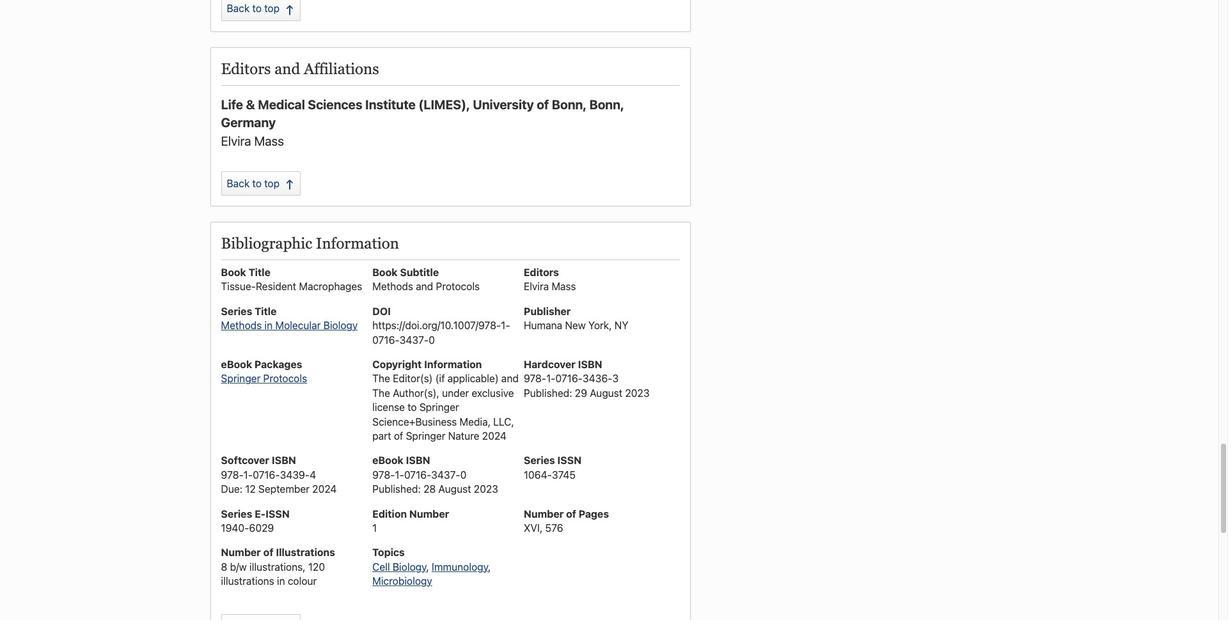 Task type: vqa. For each thing, say whether or not it's contained in the screenshot.
Editors Elvira Mass at the left of the page
yes



Task type: locate. For each thing, give the bounding box(es) containing it.
sciences
[[308, 97, 363, 112]]

issn
[[558, 455, 582, 467], [266, 509, 290, 520]]

protocols down subtitle
[[436, 281, 480, 293]]

0716- up 28
[[404, 470, 432, 481]]

978- for softcover isbn 978-1-0716-3439-4 due: 12 september 2024
[[221, 470, 244, 481]]

number up 576
[[524, 509, 564, 520]]

978- inside "ebook isbn 978-1-0716-3437-0 published: 28 august 2023"
[[373, 470, 395, 481]]

isbn inside softcover isbn 978-1-0716-3439-4 due: 12 september 2024
[[272, 455, 296, 467]]

1- up 12
[[244, 470, 253, 481]]

2023
[[626, 388, 650, 399], [474, 484, 499, 496]]

12
[[245, 484, 256, 496]]

topics
[[373, 547, 405, 559]]

1 horizontal spatial ebook
[[373, 455, 404, 467]]

title up resident
[[249, 267, 271, 278]]

1- left humana
[[501, 320, 510, 332]]

0 horizontal spatial editors
[[221, 60, 271, 78]]

number for number of illustrations 8 b/w illustrations, 120 illustrations in colour
[[221, 547, 261, 559]]

0716- up 12
[[253, 470, 280, 481]]

editors up &
[[221, 60, 271, 78]]

editors
[[221, 60, 271, 78], [524, 267, 559, 278]]

series up the 1940-
[[221, 509, 252, 520]]

1 vertical spatial 2023
[[474, 484, 499, 496]]

back for 1st back to top 'link' from the bottom
[[227, 178, 250, 189]]

methods inside book subtitle methods and protocols
[[373, 281, 414, 293]]

1 horizontal spatial published:
[[524, 388, 573, 399]]

1 vertical spatial information
[[424, 359, 482, 371]]

3437- inside doi https://doi.org/10.1007/978-1- 0716-3437-0
[[400, 335, 429, 346]]

1 vertical spatial back to top
[[227, 178, 280, 189]]

2024 down 4
[[313, 484, 337, 496]]

isbn inside copyright information the editor(s) (if applicable) and the author(s), under exclusive license to springer science+business media, llc, part of springer nature 2024 hardcover isbn 978-1-0716-3436-3 published: 29 august 2023
[[578, 359, 603, 371]]

0 vertical spatial back
[[227, 3, 250, 14]]

editors for elvira
[[524, 267, 559, 278]]

title inside book title tissue-resident macrophages
[[249, 267, 271, 278]]

the down copyright
[[373, 373, 390, 385]]

1 vertical spatial 2024
[[313, 484, 337, 496]]

elvira inside the editors elvira mass
[[524, 281, 549, 293]]

information up macrophages
[[316, 235, 399, 253]]

1 vertical spatial 0
[[461, 470, 467, 481]]

springer down the under
[[420, 402, 459, 414]]

2 vertical spatial to
[[408, 402, 417, 414]]

number for number of pages xvi, 576
[[524, 509, 564, 520]]

series inside series e-issn 1940-6029
[[221, 509, 252, 520]]

of left pages
[[567, 509, 577, 520]]

2 horizontal spatial and
[[502, 373, 519, 385]]

0 vertical spatial top
[[264, 3, 280, 14]]

information inside copyright information the editor(s) (if applicable) and the author(s), under exclusive license to springer science+business media, llc, part of springer nature 2024 hardcover isbn 978-1-0716-3436-3 published: 29 august 2023
[[424, 359, 482, 371]]

and down subtitle
[[416, 281, 434, 293]]

book up tissue- on the top left of page
[[221, 267, 246, 278]]

biology inside series title methods in molecular biology
[[324, 320, 358, 332]]

information
[[316, 235, 399, 253], [424, 359, 482, 371]]

2024 down 'llc,'
[[482, 431, 507, 442]]

2 vertical spatial springer
[[406, 431, 446, 442]]

1 back to top from the top
[[227, 3, 280, 14]]

title down resident
[[255, 306, 277, 317]]

molecular
[[275, 320, 321, 332]]

1 vertical spatial protocols
[[263, 373, 307, 385]]

book inside book subtitle methods and protocols
[[373, 267, 398, 278]]

1 horizontal spatial ,
[[488, 562, 491, 573]]

1 back to top link from the top
[[221, 0, 301, 21]]

2023 right 29
[[626, 388, 650, 399]]

issn up 3745
[[558, 455, 582, 467]]

mass down 'germany' in the left top of the page
[[254, 134, 284, 148]]

2 book from the left
[[373, 267, 398, 278]]

1- up edition
[[395, 470, 404, 481]]

0 horizontal spatial 2023
[[474, 484, 499, 496]]

and up exclusive
[[502, 373, 519, 385]]

top
[[264, 3, 280, 14], [264, 178, 280, 189]]

0 vertical spatial 0
[[429, 335, 435, 346]]

ebook inside "ebook isbn 978-1-0716-3437-0 published: 28 august 2023"
[[373, 455, 404, 467]]

ebook inside ebook packages springer protocols
[[221, 359, 252, 371]]

back
[[227, 3, 250, 14], [227, 178, 250, 189]]

2 top from the top
[[264, 178, 280, 189]]

media,
[[460, 416, 491, 428]]

number inside number of illustrations 8 b/w illustrations, 120 illustrations in colour
[[221, 547, 261, 559]]

ebook isbn 978-1-0716-3437-0 published: 28 august 2023
[[373, 455, 499, 496]]

978- up due:
[[221, 470, 244, 481]]

1 horizontal spatial methods
[[373, 281, 414, 293]]

28
[[424, 484, 436, 496]]

1 vertical spatial back to top link
[[221, 171, 301, 196]]

1 the from the top
[[373, 373, 390, 385]]

of up 'illustrations,' at the bottom of the page
[[264, 547, 274, 559]]

1 horizontal spatial information
[[424, 359, 482, 371]]

back for 1st back to top 'link' from the top
[[227, 3, 250, 14]]

0 horizontal spatial biology
[[324, 320, 358, 332]]

1 vertical spatial elvira
[[524, 281, 549, 293]]

issn up 6029
[[266, 509, 290, 520]]

number inside edition number 1
[[410, 509, 450, 520]]

packages
[[255, 359, 302, 371]]

published: up edition
[[373, 484, 421, 496]]

life
[[221, 97, 243, 112]]

series inside series title methods in molecular biology
[[221, 306, 252, 317]]

university
[[473, 97, 534, 112]]

0 vertical spatial 2024
[[482, 431, 507, 442]]

september
[[259, 484, 310, 496]]

isbn up 3436-
[[578, 359, 603, 371]]

book
[[221, 267, 246, 278], [373, 267, 398, 278]]

0 horizontal spatial issn
[[266, 509, 290, 520]]

springer down packages in the left bottom of the page
[[221, 373, 261, 385]]

biology up microbiology
[[393, 562, 427, 573]]

elvira
[[221, 134, 251, 148], [524, 281, 549, 293]]

ebook
[[221, 359, 252, 371], [373, 455, 404, 467]]

1 horizontal spatial biology
[[393, 562, 427, 573]]

immunology
[[432, 562, 488, 573]]

of inside number of pages xvi, 576
[[567, 509, 577, 520]]

0 vertical spatial methods
[[373, 281, 414, 293]]

edition number 1
[[373, 509, 450, 534]]

in down 'illustrations,' at the bottom of the page
[[277, 576, 285, 588]]

0 down https://doi.org/10.1007/978-
[[429, 335, 435, 346]]

august down 3436-
[[590, 388, 623, 399]]

series issn 1064-3745
[[524, 455, 582, 481]]

xvi,
[[524, 523, 543, 534]]

1 horizontal spatial 2023
[[626, 388, 650, 399]]

1 horizontal spatial august
[[590, 388, 623, 399]]

0 vertical spatial elvira
[[221, 134, 251, 148]]

0 horizontal spatial methods
[[221, 320, 262, 332]]

mass up "publisher"
[[552, 281, 576, 293]]

0 vertical spatial springer
[[221, 373, 261, 385]]

2 vertical spatial and
[[502, 373, 519, 385]]

0 horizontal spatial published:
[[373, 484, 421, 496]]

2023 inside "ebook isbn 978-1-0716-3437-0 published: 28 august 2023"
[[474, 484, 499, 496]]

2 horizontal spatial 978-
[[524, 373, 547, 385]]

methods up doi on the left of the page
[[373, 281, 414, 293]]

0 vertical spatial to
[[252, 3, 262, 14]]

medical
[[258, 97, 305, 112]]

1 horizontal spatial issn
[[558, 455, 582, 467]]

0 horizontal spatial mass
[[254, 134, 284, 148]]

0 vertical spatial back to top
[[227, 3, 280, 14]]

methods down tissue- on the top left of page
[[221, 320, 262, 332]]

0 vertical spatial ebook
[[221, 359, 252, 371]]

ebook up springer protocols link
[[221, 359, 252, 371]]

0 vertical spatial protocols
[[436, 281, 480, 293]]

0 vertical spatial series
[[221, 306, 252, 317]]

series for series e-issn 1940-6029
[[221, 509, 252, 520]]

0 horizontal spatial elvira
[[221, 134, 251, 148]]

protocols down packages in the left bottom of the page
[[263, 373, 307, 385]]

0 horizontal spatial 2024
[[313, 484, 337, 496]]

and inside copyright information the editor(s) (if applicable) and the author(s), under exclusive license to springer science+business media, llc, part of springer nature 2024 hardcover isbn 978-1-0716-3436-3 published: 29 august 2023
[[502, 373, 519, 385]]

book for book title tissue-resident macrophages
[[221, 267, 246, 278]]

in
[[265, 320, 273, 332], [277, 576, 285, 588]]

1-
[[501, 320, 510, 332], [547, 373, 556, 385], [244, 470, 253, 481], [395, 470, 404, 481]]

the
[[373, 373, 390, 385], [373, 388, 390, 399]]

mass
[[254, 134, 284, 148], [552, 281, 576, 293]]

microbiology link
[[373, 576, 433, 588]]

0 horizontal spatial ,
[[427, 562, 429, 573]]

affiliations
[[304, 60, 379, 78]]

editors inside the editors elvira mass
[[524, 267, 559, 278]]

series up the 1064-
[[524, 455, 555, 467]]

0 vertical spatial and
[[275, 60, 300, 78]]

protocols
[[436, 281, 480, 293], [263, 373, 307, 385]]

of right university
[[537, 97, 549, 112]]

of
[[537, 97, 549, 112], [394, 431, 404, 442], [567, 509, 577, 520], [264, 547, 274, 559]]

isbn
[[578, 359, 603, 371], [272, 455, 296, 467], [406, 455, 431, 467]]

0 vertical spatial issn
[[558, 455, 582, 467]]

0 vertical spatial 2023
[[626, 388, 650, 399]]

isbn up 28
[[406, 455, 431, 467]]

2 bonn, from the left
[[590, 97, 625, 112]]

editors elvira mass
[[524, 267, 576, 293]]

to
[[252, 3, 262, 14], [252, 178, 262, 189], [408, 402, 417, 414]]

3745
[[552, 470, 576, 481]]

and up medical
[[275, 60, 300, 78]]

1 back from the top
[[227, 3, 250, 14]]

issn inside series issn 1064-3745
[[558, 455, 582, 467]]

1 book from the left
[[221, 267, 246, 278]]

of right the part
[[394, 431, 404, 442]]

0 horizontal spatial information
[[316, 235, 399, 253]]

3437- up 28
[[432, 470, 461, 481]]

book for book subtitle methods and protocols
[[373, 267, 398, 278]]

1 horizontal spatial book
[[373, 267, 398, 278]]

978- inside softcover isbn 978-1-0716-3439-4 due: 12 september 2024
[[221, 470, 244, 481]]

editors for and
[[221, 60, 271, 78]]

1 horizontal spatial editors
[[524, 267, 559, 278]]

1 vertical spatial back
[[227, 178, 250, 189]]

bibliographic information
[[221, 235, 399, 253]]

1 horizontal spatial isbn
[[406, 455, 431, 467]]

0 horizontal spatial 3437-
[[400, 335, 429, 346]]

978- down hardcover
[[524, 373, 547, 385]]

1 vertical spatial mass
[[552, 281, 576, 293]]

0 vertical spatial august
[[590, 388, 623, 399]]

2 horizontal spatial number
[[524, 509, 564, 520]]

methods inside series title methods in molecular biology
[[221, 320, 262, 332]]

editor(s)
[[393, 373, 433, 385]]

series down tissue- on the top left of page
[[221, 306, 252, 317]]

1 horizontal spatial bonn,
[[590, 97, 625, 112]]

1 vertical spatial the
[[373, 388, 390, 399]]

0 vertical spatial title
[[249, 267, 271, 278]]

0 horizontal spatial number
[[221, 547, 261, 559]]

0716- up copyright
[[373, 335, 400, 346]]

1 vertical spatial and
[[416, 281, 434, 293]]

isbn up 3439- at the left bottom
[[272, 455, 296, 467]]

ny
[[615, 320, 629, 332]]

(if
[[436, 373, 445, 385]]

1 vertical spatial series
[[524, 455, 555, 467]]

august right 28
[[439, 484, 471, 496]]

series
[[221, 306, 252, 317], [524, 455, 555, 467], [221, 509, 252, 520]]

0
[[429, 335, 435, 346], [461, 470, 467, 481]]

0 horizontal spatial ebook
[[221, 359, 252, 371]]

information up the (if at the left bottom of page
[[424, 359, 482, 371]]

book inside book title tissue-resident macrophages
[[221, 267, 246, 278]]

1 horizontal spatial 0
[[461, 470, 467, 481]]

978- down the part
[[373, 470, 395, 481]]

978-
[[524, 373, 547, 385], [221, 470, 244, 481], [373, 470, 395, 481]]

book subtitle methods and protocols
[[373, 267, 480, 293]]

1 vertical spatial title
[[255, 306, 277, 317]]

0 vertical spatial mass
[[254, 134, 284, 148]]

springer down science+business
[[406, 431, 446, 442]]

1 horizontal spatial mass
[[552, 281, 576, 293]]

llc,
[[494, 416, 515, 428]]

editors up "publisher"
[[524, 267, 559, 278]]

published: down hardcover
[[524, 388, 573, 399]]

published: inside copyright information the editor(s) (if applicable) and the author(s), under exclusive license to springer science+business media, llc, part of springer nature 2024 hardcover isbn 978-1-0716-3436-3 published: 29 august 2023
[[524, 388, 573, 399]]

title for in
[[255, 306, 277, 317]]

copyright information the editor(s) (if applicable) and the author(s), under exclusive license to springer science+business media, llc, part of springer nature 2024 hardcover isbn 978-1-0716-3436-3 published: 29 august 2023
[[373, 359, 650, 442]]

0 vertical spatial back to top link
[[221, 0, 301, 21]]

published:
[[524, 388, 573, 399], [373, 484, 421, 496]]

1- down hardcover
[[547, 373, 556, 385]]

2 vertical spatial series
[[221, 509, 252, 520]]

0 vertical spatial 3437-
[[400, 335, 429, 346]]

of inside copyright information the editor(s) (if applicable) and the author(s), under exclusive license to springer science+business media, llc, part of springer nature 2024 hardcover isbn 978-1-0716-3436-3 published: 29 august 2023
[[394, 431, 404, 442]]

methods in molecular biology link
[[221, 320, 358, 332]]

1 vertical spatial ebook
[[373, 455, 404, 467]]

august
[[590, 388, 623, 399], [439, 484, 471, 496]]

1 top from the top
[[264, 3, 280, 14]]

1 horizontal spatial 2024
[[482, 431, 507, 442]]

0 horizontal spatial in
[[265, 320, 273, 332]]

1 vertical spatial to
[[252, 178, 262, 189]]

0716- up 29
[[556, 373, 583, 385]]

1 horizontal spatial elvira
[[524, 281, 549, 293]]

1 vertical spatial 3437-
[[432, 470, 461, 481]]

the up license
[[373, 388, 390, 399]]

1 vertical spatial methods
[[221, 320, 262, 332]]

0 horizontal spatial book
[[221, 267, 246, 278]]

1 vertical spatial published:
[[373, 484, 421, 496]]

top for 1st back to top 'link' from the bottom
[[264, 178, 280, 189]]

1 vertical spatial in
[[277, 576, 285, 588]]

1 horizontal spatial and
[[416, 281, 434, 293]]

3436-
[[583, 373, 613, 385]]

1 vertical spatial biology
[[393, 562, 427, 573]]

0 vertical spatial in
[[265, 320, 273, 332]]

1 vertical spatial springer
[[420, 402, 459, 414]]

0 horizontal spatial isbn
[[272, 455, 296, 467]]

0 horizontal spatial protocols
[[263, 373, 307, 385]]

title
[[249, 267, 271, 278], [255, 306, 277, 317]]

ebook down the part
[[373, 455, 404, 467]]

biology inside topics cell biology , immunology , microbiology
[[393, 562, 427, 573]]

0 vertical spatial information
[[316, 235, 399, 253]]

0 horizontal spatial 0
[[429, 335, 435, 346]]

0 horizontal spatial august
[[439, 484, 471, 496]]

0 horizontal spatial 978-
[[221, 470, 244, 481]]

isbn inside "ebook isbn 978-1-0716-3437-0 published: 28 august 2023"
[[406, 455, 431, 467]]

&
[[246, 97, 255, 112]]

due:
[[221, 484, 243, 496]]

series inside series issn 1064-3745
[[524, 455, 555, 467]]

isbn for ebook isbn 978-1-0716-3437-0 published: 28 august 2023
[[406, 455, 431, 467]]

978- for ebook isbn 978-1-0716-3437-0 published: 28 august 2023
[[373, 470, 395, 481]]

humana
[[524, 320, 563, 332]]

120
[[308, 562, 325, 573]]

elvira down 'germany' in the left top of the page
[[221, 134, 251, 148]]

microbiology
[[373, 576, 433, 588]]

1 horizontal spatial 978-
[[373, 470, 395, 481]]

1 vertical spatial august
[[439, 484, 471, 496]]

1 vertical spatial issn
[[266, 509, 290, 520]]

springer
[[221, 373, 261, 385], [420, 402, 459, 414], [406, 431, 446, 442]]

2023 right 28
[[474, 484, 499, 496]]

mass inside life & medical sciences institute (limes), university of bonn, bonn, germany elvira mass
[[254, 134, 284, 148]]

1 vertical spatial editors
[[524, 267, 559, 278]]

0 down nature
[[461, 470, 467, 481]]

methods
[[373, 281, 414, 293], [221, 320, 262, 332]]

0 vertical spatial the
[[373, 373, 390, 385]]

0 vertical spatial published:
[[524, 388, 573, 399]]

biology down macrophages
[[324, 320, 358, 332]]

2 , from the left
[[488, 562, 491, 573]]

0716- inside softcover isbn 978-1-0716-3439-4 due: 12 september 2024
[[253, 470, 280, 481]]

2 back from the top
[[227, 178, 250, 189]]

1 horizontal spatial 3437-
[[432, 470, 461, 481]]

0 horizontal spatial bonn,
[[552, 97, 587, 112]]

book left subtitle
[[373, 267, 398, 278]]

1- inside "ebook isbn 978-1-0716-3437-0 published: 28 august 2023"
[[395, 470, 404, 481]]

elvira up "publisher"
[[524, 281, 549, 293]]

number inside number of pages xvi, 576
[[524, 509, 564, 520]]

title inside series title methods in molecular biology
[[255, 306, 277, 317]]

number up b/w
[[221, 547, 261, 559]]

number down 28
[[410, 509, 450, 520]]

1 horizontal spatial protocols
[[436, 281, 480, 293]]

1 , from the left
[[427, 562, 429, 573]]

and
[[275, 60, 300, 78], [416, 281, 434, 293], [502, 373, 519, 385]]

back to top
[[227, 3, 280, 14], [227, 178, 280, 189]]

in left 'molecular'
[[265, 320, 273, 332]]

information for copyright
[[424, 359, 482, 371]]

immunology link
[[432, 562, 488, 573]]

illustrations
[[276, 547, 335, 559]]

3437- down https://doi.org/10.1007/978-
[[400, 335, 429, 346]]



Task type: describe. For each thing, give the bounding box(es) containing it.
in inside number of illustrations 8 b/w illustrations, 120 illustrations in colour
[[277, 576, 285, 588]]

2023 inside copyright information the editor(s) (if applicable) and the author(s), under exclusive license to springer science+business media, llc, part of springer nature 2024 hardcover isbn 978-1-0716-3436-3 published: 29 august 2023
[[626, 388, 650, 399]]

exclusive
[[472, 388, 514, 399]]

colour
[[288, 576, 317, 588]]

pages
[[579, 509, 609, 520]]

copyright
[[373, 359, 422, 371]]

book title tissue-resident macrophages
[[221, 267, 362, 293]]

https://doi.org/10.1007/978-
[[373, 320, 501, 332]]

new
[[565, 320, 586, 332]]

(limes),
[[419, 97, 470, 112]]

methods for series
[[221, 320, 262, 332]]

and inside book subtitle methods and protocols
[[416, 281, 434, 293]]

resident
[[256, 281, 296, 293]]

1940-
[[221, 523, 249, 534]]

protocols inside book subtitle methods and protocols
[[436, 281, 480, 293]]

top for 1st back to top 'link' from the top
[[264, 3, 280, 14]]

life & medical sciences institute (limes), university of bonn, bonn, germany elvira mass
[[221, 97, 625, 148]]

isbn for softcover isbn 978-1-0716-3439-4 due: 12 september 2024
[[272, 455, 296, 467]]

of inside life & medical sciences institute (limes), university of bonn, bonn, germany elvira mass
[[537, 97, 549, 112]]

series title methods in molecular biology
[[221, 306, 358, 332]]

2 back to top link from the top
[[221, 171, 301, 196]]

license
[[373, 402, 405, 414]]

editors and affiliations
[[221, 60, 379, 78]]

cell
[[373, 562, 390, 573]]

29
[[575, 388, 588, 399]]

0716- inside "ebook isbn 978-1-0716-3437-0 published: 28 august 2023"
[[404, 470, 432, 481]]

mass inside the editors elvira mass
[[552, 281, 576, 293]]

0 inside "ebook isbn 978-1-0716-3437-0 published: 28 august 2023"
[[461, 470, 467, 481]]

part
[[373, 431, 391, 442]]

publisher
[[524, 306, 571, 317]]

series for series title methods in molecular biology
[[221, 306, 252, 317]]

3
[[613, 373, 619, 385]]

0 horizontal spatial and
[[275, 60, 300, 78]]

nature
[[448, 431, 480, 442]]

4
[[310, 470, 316, 481]]

in inside series title methods in molecular biology
[[265, 320, 273, 332]]

germany
[[221, 115, 276, 130]]

576
[[546, 523, 564, 534]]

series for series issn 1064-3745
[[524, 455, 555, 467]]

1064-
[[524, 470, 552, 481]]

institute
[[365, 97, 416, 112]]

0716- inside copyright information the editor(s) (if applicable) and the author(s), under exclusive license to springer science+business media, llc, part of springer nature 2024 hardcover isbn 978-1-0716-3436-3 published: 29 august 2023
[[556, 373, 583, 385]]

1- inside doi https://doi.org/10.1007/978-1- 0716-3437-0
[[501, 320, 510, 332]]

1- inside copyright information the editor(s) (if applicable) and the author(s), under exclusive license to springer science+business media, llc, part of springer nature 2024 hardcover isbn 978-1-0716-3436-3 published: 29 august 2023
[[547, 373, 556, 385]]

cell biology link
[[373, 562, 427, 573]]

bibliographic
[[221, 235, 313, 253]]

8
[[221, 562, 227, 573]]

elvira inside life & medical sciences institute (limes), university of bonn, bonn, germany elvira mass
[[221, 134, 251, 148]]

springer protocols link
[[221, 373, 307, 385]]

science+business
[[373, 416, 457, 428]]

information for bibliographic
[[316, 235, 399, 253]]

applicable)
[[448, 373, 499, 385]]

york,
[[589, 320, 612, 332]]

publisher humana new york, ny
[[524, 306, 629, 332]]

e-
[[255, 509, 266, 520]]

illustrations,
[[250, 562, 306, 573]]

protocols inside ebook packages springer protocols
[[263, 373, 307, 385]]

softcover
[[221, 455, 270, 467]]

1 bonn, from the left
[[552, 97, 587, 112]]

0716- inside doi https://doi.org/10.1007/978-1- 0716-3437-0
[[373, 335, 400, 346]]

under
[[442, 388, 469, 399]]

august inside "ebook isbn 978-1-0716-3437-0 published: 28 august 2023"
[[439, 484, 471, 496]]

hardcover
[[524, 359, 576, 371]]

topics cell biology , immunology , microbiology
[[373, 547, 491, 588]]

softcover isbn 978-1-0716-3439-4 due: 12 september 2024
[[221, 455, 337, 496]]

doi https://doi.org/10.1007/978-1- 0716-3437-0
[[373, 306, 510, 346]]

title for resident
[[249, 267, 271, 278]]

3437- inside "ebook isbn 978-1-0716-3437-0 published: 28 august 2023"
[[432, 470, 461, 481]]

2024 inside softcover isbn 978-1-0716-3439-4 due: 12 september 2024
[[313, 484, 337, 496]]

macrophages
[[299, 281, 362, 293]]

2024 inside copyright information the editor(s) (if applicable) and the author(s), under exclusive license to springer science+business media, llc, part of springer nature 2024 hardcover isbn 978-1-0716-3436-3 published: 29 august 2023
[[482, 431, 507, 442]]

springer inside ebook packages springer protocols
[[221, 373, 261, 385]]

1
[[373, 523, 377, 534]]

0 inside doi https://doi.org/10.1007/978-1- 0716-3437-0
[[429, 335, 435, 346]]

august inside copyright information the editor(s) (if applicable) and the author(s), under exclusive license to springer science+business media, llc, part of springer nature 2024 hardcover isbn 978-1-0716-3436-3 published: 29 august 2023
[[590, 388, 623, 399]]

6029
[[249, 523, 274, 534]]

to inside copyright information the editor(s) (if applicable) and the author(s), under exclusive license to springer science+business media, llc, part of springer nature 2024 hardcover isbn 978-1-0716-3436-3 published: 29 august 2023
[[408, 402, 417, 414]]

978- inside copyright information the editor(s) (if applicable) and the author(s), under exclusive license to springer science+business media, llc, part of springer nature 2024 hardcover isbn 978-1-0716-3436-3 published: 29 august 2023
[[524, 373, 547, 385]]

b/w
[[230, 562, 247, 573]]

ebook packages springer protocols
[[221, 359, 307, 385]]

subtitle
[[400, 267, 439, 278]]

tissue-
[[221, 281, 256, 293]]

number of illustrations 8 b/w illustrations, 120 illustrations in colour
[[221, 547, 335, 588]]

edition
[[373, 509, 407, 520]]

2 back to top from the top
[[227, 178, 280, 189]]

published: inside "ebook isbn 978-1-0716-3437-0 published: 28 august 2023"
[[373, 484, 421, 496]]

series e-issn 1940-6029
[[221, 509, 290, 534]]

3439-
[[280, 470, 310, 481]]

methods for book
[[373, 281, 414, 293]]

number of pages xvi, 576
[[524, 509, 609, 534]]

illustrations
[[221, 576, 274, 588]]

ebook for springer
[[221, 359, 252, 371]]

1- inside softcover isbn 978-1-0716-3439-4 due: 12 september 2024
[[244, 470, 253, 481]]

author(s),
[[393, 388, 440, 399]]

ebook for 978-
[[373, 455, 404, 467]]

doi
[[373, 306, 391, 317]]

2 the from the top
[[373, 388, 390, 399]]

issn inside series e-issn 1940-6029
[[266, 509, 290, 520]]

of inside number of illustrations 8 b/w illustrations, 120 illustrations in colour
[[264, 547, 274, 559]]



